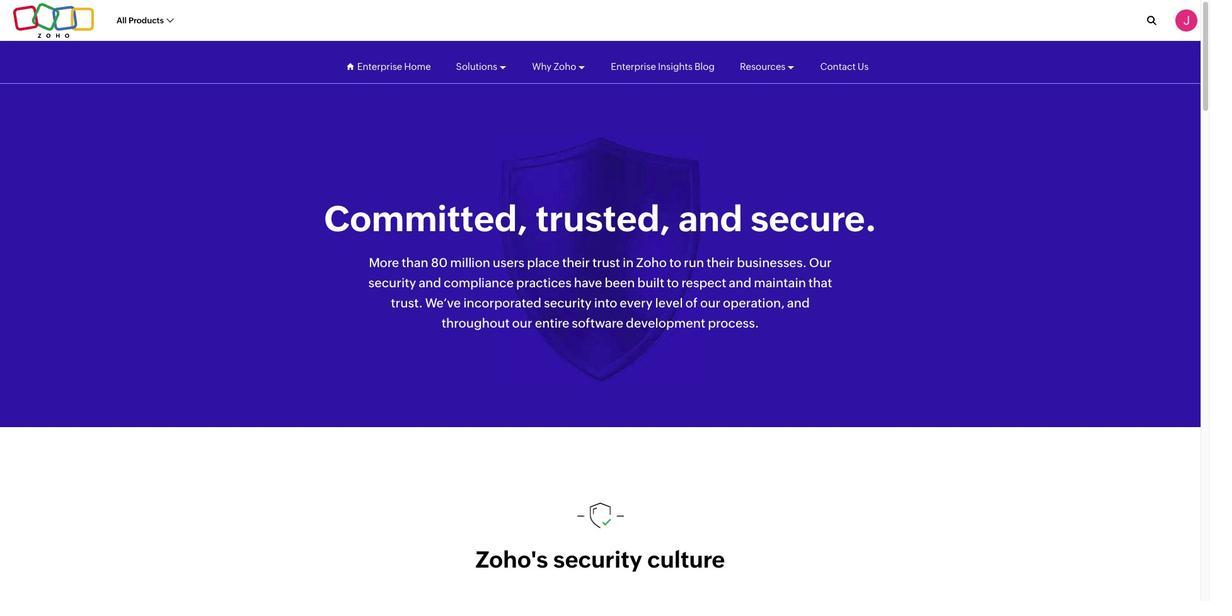 Task type: describe. For each thing, give the bounding box(es) containing it.
software
[[572, 316, 624, 331]]

run
[[684, 256, 705, 270]]

entire
[[535, 316, 570, 331]]

secure image
[[497, 134, 705, 385]]

us
[[858, 61, 869, 72]]

products
[[129, 16, 164, 25]]

respect
[[682, 276, 727, 290]]

1 vertical spatial security
[[544, 296, 592, 311]]

compliance
[[444, 276, 514, 290]]

why zoho
[[532, 61, 577, 72]]

into
[[595, 296, 618, 311]]

of
[[686, 296, 698, 311]]

trust
[[593, 256, 621, 270]]

all
[[117, 16, 127, 25]]

secure.
[[751, 199, 877, 239]]

committed, trusted, and secure.
[[324, 199, 877, 239]]

and up run
[[679, 199, 743, 239]]

trusted,
[[536, 199, 671, 239]]

have
[[574, 276, 603, 290]]

built
[[638, 276, 665, 290]]

zoho's security culture
[[476, 547, 726, 573]]

0 vertical spatial to
[[670, 256, 682, 270]]

enterprise for enterprise insights blog
[[611, 61, 656, 72]]

zoho's
[[476, 547, 549, 573]]

enterprise home link
[[357, 50, 431, 84]]

million
[[450, 256, 491, 270]]

0 vertical spatial our
[[701, 296, 721, 311]]

practices
[[517, 276, 572, 290]]

and down maintain
[[788, 296, 810, 311]]

enterprise insights blog
[[611, 61, 715, 72]]

in
[[623, 256, 634, 270]]

committed,
[[324, 199, 528, 239]]

2 their from the left
[[707, 256, 735, 270]]

2 vertical spatial security
[[554, 547, 643, 573]]

1 vertical spatial our
[[512, 316, 533, 331]]

solutions
[[456, 61, 498, 72]]

throughout
[[442, 316, 510, 331]]

security culture image
[[577, 503, 624, 529]]

development
[[626, 316, 706, 331]]



Task type: locate. For each thing, give the bounding box(es) containing it.
their up 'have'
[[563, 256, 590, 270]]

insights
[[658, 61, 693, 72]]

incorporated
[[464, 296, 542, 311]]

zoho
[[554, 61, 577, 72], [637, 256, 667, 270]]

and down 80
[[419, 276, 442, 290]]

than
[[402, 256, 429, 270]]

why
[[532, 61, 552, 72]]

been
[[605, 276, 635, 290]]

to left run
[[670, 256, 682, 270]]

every
[[620, 296, 653, 311]]

zoho up built
[[637, 256, 667, 270]]

operation,
[[723, 296, 785, 311]]

resources
[[740, 61, 786, 72]]

contact us
[[821, 61, 869, 72]]

maintain
[[754, 276, 807, 290]]

home
[[404, 61, 431, 72]]

1 horizontal spatial enterprise
[[611, 61, 656, 72]]

enterprise left home
[[357, 61, 403, 72]]

security up entire
[[544, 296, 592, 311]]

80
[[431, 256, 448, 270]]

enterprise insights blog link
[[611, 50, 715, 84]]

0 horizontal spatial their
[[563, 256, 590, 270]]

enterprise left insights
[[611, 61, 656, 72]]

our right the of
[[701, 296, 721, 311]]

1 enterprise from the left
[[357, 61, 403, 72]]

1 their from the left
[[563, 256, 590, 270]]

zoho right why
[[554, 61, 577, 72]]

we've
[[425, 296, 461, 311]]

1 vertical spatial to
[[667, 276, 679, 290]]

james peterson image
[[1176, 9, 1198, 32]]

that
[[809, 276, 833, 290]]

zoho inside more than 80 million users place their trust in zoho to run their businesses. our security and compliance practices have been built to respect and maintain that trust. we've incorporated security into every level of our operation, and throughout our entire software development process.
[[637, 256, 667, 270]]

and up operation,
[[729, 276, 752, 290]]

0 vertical spatial zoho
[[554, 61, 577, 72]]

more than 80 million users place their trust in zoho to run their businesses. our security and compliance practices have been built to respect and maintain that trust. we've incorporated security into every level of our operation, and throughout our entire software development process.
[[369, 256, 833, 331]]

their
[[563, 256, 590, 270], [707, 256, 735, 270]]

to up level
[[667, 276, 679, 290]]

security
[[369, 276, 416, 290], [544, 296, 592, 311], [554, 547, 643, 573]]

0 vertical spatial security
[[369, 276, 416, 290]]

businesses.
[[737, 256, 807, 270]]

0 horizontal spatial zoho
[[554, 61, 577, 72]]

1 vertical spatial zoho
[[637, 256, 667, 270]]

0 horizontal spatial our
[[512, 316, 533, 331]]

trust.
[[391, 296, 423, 311]]

1 horizontal spatial our
[[701, 296, 721, 311]]

process.
[[708, 316, 760, 331]]

contact us link
[[821, 50, 869, 84]]

their up respect
[[707, 256, 735, 270]]

our down incorporated
[[512, 316, 533, 331]]

0 horizontal spatial enterprise
[[357, 61, 403, 72]]

all products link
[[117, 9, 173, 32]]

2 enterprise from the left
[[611, 61, 656, 72]]

culture
[[648, 547, 726, 573]]

enterprise
[[357, 61, 403, 72], [611, 61, 656, 72]]

enterprise home
[[357, 61, 431, 72]]

our
[[810, 256, 832, 270]]

place
[[527, 256, 560, 270]]

blog
[[695, 61, 715, 72]]

enterprise for enterprise home
[[357, 61, 403, 72]]

security down security culture image
[[554, 547, 643, 573]]

contact
[[821, 61, 856, 72]]

level
[[656, 296, 683, 311]]

and
[[679, 199, 743, 239], [419, 276, 442, 290], [729, 276, 752, 290], [788, 296, 810, 311]]

our
[[701, 296, 721, 311], [512, 316, 533, 331]]

security down more on the left top of the page
[[369, 276, 416, 290]]

1 horizontal spatial their
[[707, 256, 735, 270]]

more
[[369, 256, 399, 270]]

all products
[[117, 16, 164, 25]]

users
[[493, 256, 525, 270]]

to
[[670, 256, 682, 270], [667, 276, 679, 290]]

1 horizontal spatial zoho
[[637, 256, 667, 270]]



Task type: vqa. For each thing, say whether or not it's contained in the screenshot.
secure 'image'
yes



